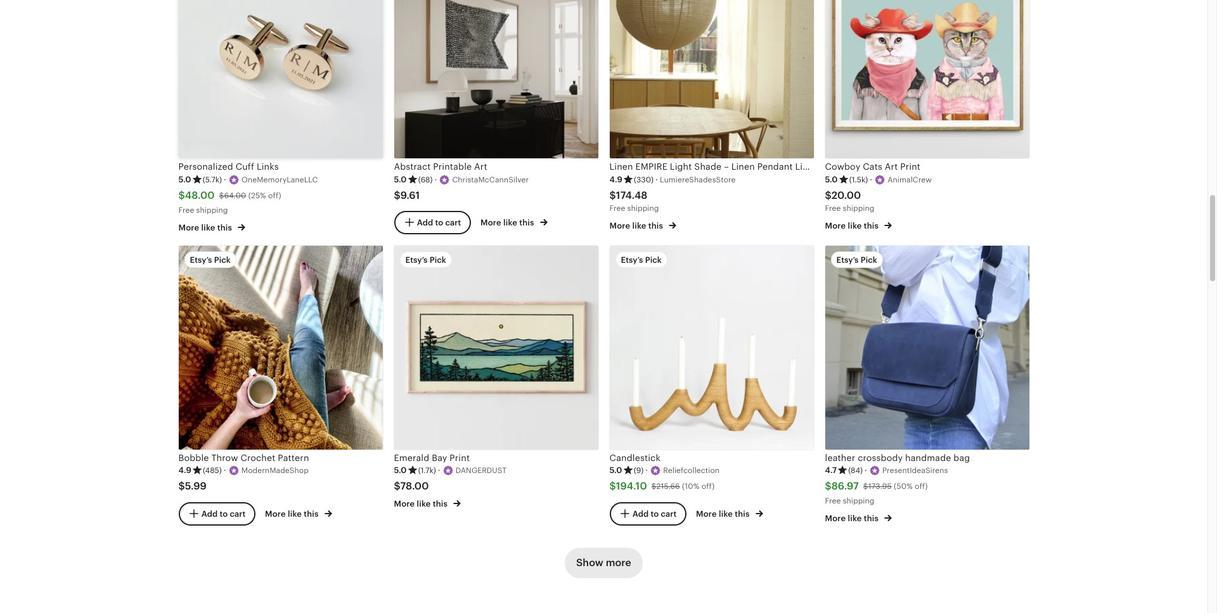 Task type: locate. For each thing, give the bounding box(es) containing it.
174.48
[[616, 189, 648, 202]]

modernmadeshop
[[241, 467, 309, 475]]

christamccannsilver
[[452, 175, 529, 184]]

abstract printable art, digital download contemporary wall art, black & white watercolour printable of original art, minimal japandi poster image
[[394, 0, 598, 159]]

free down 48.00
[[178, 206, 194, 215]]

show more link
[[565, 549, 643, 579]]

(330)
[[634, 175, 654, 184]]

add down 194.10
[[632, 509, 649, 519]]

free inside $ 20.00 free shipping
[[825, 204, 841, 213]]

off) inside $ 86.97 $ 173.95 (50% off) free shipping
[[915, 482, 928, 491]]

shipping down 20.00
[[843, 204, 874, 213]]

more down 48.00
[[178, 223, 199, 233]]

0 vertical spatial 4.9
[[609, 175, 622, 184]]

abstract
[[394, 162, 431, 172]]

to
[[435, 218, 443, 227], [220, 509, 228, 519], [651, 509, 659, 519]]

· for abstract printable art
[[435, 175, 437, 184]]

more like this link down $ 86.97 $ 173.95 (50% off) free shipping
[[825, 512, 892, 525]]

cowboy
[[825, 162, 860, 172]]

like down "reliefcollection"
[[719, 510, 733, 519]]

to down $ 194.10 $ 215.66 (10% off)
[[651, 509, 659, 519]]

0 horizontal spatial add
[[201, 509, 218, 519]]

off)
[[268, 191, 281, 200], [702, 482, 715, 491], [915, 482, 928, 491]]

add to cart button down 9.61
[[394, 211, 471, 234]]

3 etsy's from the left
[[621, 255, 643, 265]]

$
[[178, 189, 185, 202], [394, 189, 400, 202], [609, 189, 616, 202], [825, 189, 832, 202], [219, 191, 224, 200], [178, 481, 185, 493], [394, 481, 400, 493], [609, 481, 616, 493], [825, 481, 832, 493], [652, 482, 656, 491], [863, 482, 868, 491]]

(50%
[[894, 482, 913, 491]]

more like this link down $ 174.48 free shipping
[[609, 219, 677, 232]]

like
[[503, 218, 517, 228], [632, 221, 646, 231], [848, 221, 862, 231], [201, 223, 215, 233], [417, 499, 431, 509], [288, 510, 302, 519], [719, 510, 733, 519], [848, 514, 862, 524]]

leather crossbody handmade bag
[[825, 453, 970, 463]]

1 etsy's pick from the left
[[190, 255, 231, 265]]

2 pick from the left
[[430, 255, 446, 265]]

art up christamccannsilver
[[474, 162, 487, 172]]

4 pick from the left
[[861, 255, 877, 265]]

print up animalcrew
[[900, 162, 921, 172]]

more like this link down christamccannsilver
[[481, 216, 548, 229]]

0 horizontal spatial add to cart button
[[178, 502, 255, 526]]

etsy's
[[190, 255, 212, 265], [405, 255, 428, 265], [621, 255, 643, 265], [836, 255, 859, 265]]

· right (485)
[[224, 466, 226, 475]]

· right '(1.7k)'
[[438, 466, 440, 475]]

add to cart button
[[394, 211, 471, 234], [178, 502, 255, 526], [609, 502, 686, 526]]

1 horizontal spatial add to cart
[[417, 218, 461, 227]]

1 horizontal spatial 4.9
[[609, 175, 622, 184]]

emerald bay print
[[394, 453, 470, 463]]

shipping down 48.00
[[196, 206, 228, 215]]

add down 5.99
[[201, 509, 218, 519]]

(10%
[[682, 482, 699, 491]]

add to cart down $ 194.10 $ 215.66 (10% off)
[[632, 509, 677, 519]]

0 horizontal spatial to
[[220, 509, 228, 519]]

free down 20.00
[[825, 204, 841, 213]]

off) inside $ 194.10 $ 215.66 (10% off)
[[702, 482, 715, 491]]

2 etsy's from the left
[[405, 255, 428, 265]]

$ for $ 48.00 $ 64.00 (25% off) free shipping
[[178, 189, 185, 202]]

to for 5.99
[[220, 509, 228, 519]]

more like this down 48.00
[[178, 223, 234, 233]]

$ for $ 78.00
[[394, 481, 400, 493]]

animalcrew
[[888, 175, 932, 184]]

3 etsy's pick from the left
[[621, 255, 662, 265]]

more down $ 174.48 free shipping
[[609, 221, 630, 231]]

leather crossbody handmade bag, best holiday gift, unique holiday gift for women, minimalist leather shoulder bag,crossbody cute women purse image
[[825, 246, 1029, 450]]

(485)
[[203, 466, 222, 475]]

print right bay
[[450, 453, 470, 463]]

off) for 86.97
[[915, 482, 928, 491]]

cart down 215.66
[[661, 509, 677, 519]]

off) for 48.00
[[268, 191, 281, 200]]

bobble
[[178, 453, 209, 463]]

more
[[481, 218, 501, 228], [609, 221, 630, 231], [825, 221, 846, 231], [178, 223, 199, 233], [394, 499, 415, 509], [265, 510, 286, 519], [696, 510, 717, 519], [825, 514, 846, 524]]

pick for 194.10
[[645, 255, 662, 265]]

$ for $ 174.48 free shipping
[[609, 189, 616, 202]]

add to cart button down 5.99
[[178, 502, 255, 526]]

linen empire light shade – linen pendant light – handmade pendant light – home decor lamp shade – hanging linen pendant image
[[609, 0, 814, 159]]

5.0 for $ 194.10 $ 215.66 (10% off)
[[609, 466, 622, 475]]

·
[[224, 175, 226, 184], [435, 175, 437, 184], [655, 175, 658, 184], [870, 175, 872, 184], [224, 466, 226, 475], [438, 466, 440, 475], [645, 466, 648, 475], [865, 466, 867, 475]]

abstract printable art
[[394, 162, 487, 172]]

· right (1.5k)
[[870, 175, 872, 184]]

to down abstract printable art
[[435, 218, 443, 227]]

off) inside $ 48.00 $ 64.00 (25% off) free shipping
[[268, 191, 281, 200]]

cart down printable
[[445, 218, 461, 227]]

cart
[[445, 218, 461, 227], [230, 509, 246, 519], [661, 509, 677, 519]]

· right (84)
[[865, 466, 867, 475]]

free down 86.97
[[825, 497, 841, 506]]

· right (330) at the right of the page
[[655, 175, 658, 184]]

etsy's for 194.10
[[621, 255, 643, 265]]

1 art from the left
[[474, 162, 487, 172]]

shipping inside $ 48.00 $ 64.00 (25% off) free shipping
[[196, 206, 228, 215]]

more like this down 86.97
[[825, 514, 881, 524]]

crossbody
[[858, 453, 903, 463]]

$ inside $ 20.00 free shipping
[[825, 189, 832, 202]]

5.0 up 194.10
[[609, 466, 622, 475]]

0 horizontal spatial 4.9
[[178, 466, 191, 475]]

add to cart button down $ 194.10 $ 215.66 (10% off)
[[609, 502, 686, 526]]

0 vertical spatial print
[[900, 162, 921, 172]]

1 vertical spatial print
[[450, 453, 470, 463]]

more down modernmadeshop
[[265, 510, 286, 519]]

$ inside $ 174.48 free shipping
[[609, 189, 616, 202]]

bag
[[954, 453, 970, 463]]

more down christamccannsilver
[[481, 218, 501, 228]]

1 horizontal spatial art
[[885, 162, 898, 172]]

1 horizontal spatial print
[[900, 162, 921, 172]]

add to cart
[[417, 218, 461, 227], [201, 509, 246, 519], [632, 509, 677, 519]]

free down 174.48 at the right top of the page
[[609, 204, 625, 213]]

4.9 up 174.48 at the right top of the page
[[609, 175, 622, 184]]

more down (10%
[[696, 510, 717, 519]]

· right (68)
[[435, 175, 437, 184]]

cats
[[863, 162, 882, 172]]

crochet
[[241, 453, 275, 463]]

more like this down $ 174.48 free shipping
[[609, 221, 665, 231]]

off) down onememorylanellc
[[268, 191, 281, 200]]

free
[[609, 204, 625, 213], [825, 204, 841, 213], [178, 206, 194, 215], [825, 497, 841, 506]]

5.0 up $ 9.61
[[394, 175, 407, 184]]

etsy's for 5.99
[[190, 255, 212, 265]]

2 horizontal spatial off)
[[915, 482, 928, 491]]

add for 5.99
[[201, 509, 218, 519]]

$ 78.00
[[394, 481, 429, 493]]

add for 9.61
[[417, 218, 433, 227]]

1 horizontal spatial to
[[435, 218, 443, 227]]

leather
[[825, 453, 855, 463]]

$ 174.48 free shipping
[[609, 189, 659, 213]]

1 vertical spatial 4.9
[[178, 466, 191, 475]]

add
[[417, 218, 433, 227], [201, 509, 218, 519], [632, 509, 649, 519]]

· for leather crossbody handmade bag
[[865, 466, 867, 475]]

2 etsy's pick from the left
[[405, 255, 446, 265]]

cart for 5.99
[[230, 509, 246, 519]]

· for emerald bay print
[[438, 466, 440, 475]]

shipping down 86.97
[[843, 497, 874, 506]]

more like this link down $ 20.00 free shipping at right
[[825, 219, 892, 232]]

add to cart down 9.61
[[417, 218, 461, 227]]

like down $ 174.48 free shipping
[[632, 221, 646, 231]]

etsy's pick for 194.10
[[621, 255, 662, 265]]

4 etsy's from the left
[[836, 255, 859, 265]]

1 horizontal spatial add to cart button
[[394, 211, 471, 234]]

9.61
[[400, 189, 420, 202]]

3 pick from the left
[[645, 255, 662, 265]]

4.9
[[609, 175, 622, 184], [178, 466, 191, 475]]

off) right (10%
[[702, 482, 715, 491]]

173.95
[[868, 482, 892, 491]]

2 horizontal spatial add to cart button
[[609, 502, 686, 526]]

0 horizontal spatial off)
[[268, 191, 281, 200]]

5.0 down cowboy on the right top of the page
[[825, 175, 838, 184]]

art right cats
[[885, 162, 898, 172]]

shipping
[[627, 204, 659, 213], [843, 204, 874, 213], [196, 206, 228, 215], [843, 497, 874, 506]]

links
[[257, 162, 279, 172]]

etsy's pick
[[190, 255, 231, 265], [405, 255, 446, 265], [621, 255, 662, 265], [836, 255, 877, 265]]

$ 20.00 free shipping
[[825, 189, 874, 213]]

1 etsy's from the left
[[190, 255, 212, 265]]

$ 5.99
[[178, 481, 207, 493]]

78.00
[[400, 481, 429, 493]]

reliefcollection
[[663, 467, 720, 475]]

off) down the presentideasirens
[[915, 482, 928, 491]]

$ for $ 20.00 free shipping
[[825, 189, 832, 202]]

art for 20.00
[[885, 162, 898, 172]]

pick for 78.00
[[430, 255, 446, 265]]

0 horizontal spatial cart
[[230, 509, 246, 519]]

· right (5.7k)
[[224, 175, 226, 184]]

more like this link down 78.00
[[394, 497, 461, 510]]

personalized
[[178, 162, 233, 172]]

1 pick from the left
[[214, 255, 231, 265]]

this
[[519, 218, 534, 228], [648, 221, 663, 231], [864, 221, 879, 231], [217, 223, 232, 233], [433, 499, 448, 509], [304, 510, 319, 519], [735, 510, 750, 519], [864, 514, 879, 524]]

2 horizontal spatial add
[[632, 509, 649, 519]]

more like this down christamccannsilver
[[481, 218, 536, 228]]

print
[[900, 162, 921, 172], [450, 453, 470, 463]]

cuff
[[236, 162, 254, 172]]

1 horizontal spatial off)
[[702, 482, 715, 491]]

1 horizontal spatial cart
[[445, 218, 461, 227]]

pick
[[214, 255, 231, 265], [430, 255, 446, 265], [645, 255, 662, 265], [861, 255, 877, 265]]

more like this
[[481, 218, 536, 228], [609, 221, 665, 231], [825, 221, 881, 231], [178, 223, 234, 233], [394, 499, 450, 509], [265, 510, 321, 519], [696, 510, 752, 519], [825, 514, 881, 524]]

64.00
[[224, 191, 246, 200]]

0 horizontal spatial art
[[474, 162, 487, 172]]

(1.5k)
[[849, 175, 868, 184]]

shipping down 174.48 at the right top of the page
[[627, 204, 659, 213]]

1 horizontal spatial add
[[417, 218, 433, 227]]

like down modernmadeshop
[[288, 510, 302, 519]]

(68)
[[418, 175, 433, 184]]

5.0 down emerald
[[394, 466, 407, 475]]

5.0
[[178, 175, 191, 184], [394, 175, 407, 184], [825, 175, 838, 184], [394, 466, 407, 475], [609, 466, 622, 475]]

add to cart down 5.99
[[201, 509, 246, 519]]

0 horizontal spatial add to cart
[[201, 509, 246, 519]]

art
[[474, 162, 487, 172], [885, 162, 898, 172]]

add down 9.61
[[417, 218, 433, 227]]

etsy's pick for 78.00
[[405, 255, 446, 265]]

2 art from the left
[[885, 162, 898, 172]]

more like this down 78.00
[[394, 499, 450, 509]]

20.00
[[832, 189, 861, 202]]

more like this link
[[481, 216, 548, 229], [609, 219, 677, 232], [825, 219, 892, 232], [178, 221, 246, 234], [394, 497, 461, 510], [265, 507, 332, 521], [696, 507, 763, 521], [825, 512, 892, 525]]

4.9 down bobble on the left bottom of the page
[[178, 466, 191, 475]]

cowboy cats art print - colorful wall art - maximalist decor -  funky western eclectic room decor image
[[825, 0, 1029, 159]]

· right the (9)
[[645, 466, 648, 475]]

cart down the bobble throw crochet pattern
[[230, 509, 246, 519]]

to down (485)
[[220, 509, 228, 519]]

4.9 for 174.48
[[609, 175, 622, 184]]

(84)
[[848, 466, 863, 475]]

· lumiereshadesstore
[[655, 175, 736, 184]]



Task type: vqa. For each thing, say whether or not it's contained in the screenshot.
Emerald Bay Print
yes



Task type: describe. For each thing, give the bounding box(es) containing it.
· for candlestick
[[645, 466, 648, 475]]

more like this link down (10%
[[696, 507, 763, 521]]

5.0 up 48.00
[[178, 175, 191, 184]]

$ 86.97 $ 173.95 (50% off) free shipping
[[825, 481, 928, 506]]

$ for $ 194.10 $ 215.66 (10% off)
[[609, 481, 616, 493]]

like down 48.00
[[201, 223, 215, 233]]

like down 78.00
[[417, 499, 431, 509]]

personalized cuff links | groomsmen cufflinks | wedding gifts | custom cufflinks for him | round cufflinks | anniversary gift image
[[178, 0, 383, 159]]

more like this link down modernmadeshop
[[265, 507, 332, 521]]

2 horizontal spatial cart
[[661, 509, 677, 519]]

emerald
[[394, 453, 429, 463]]

throw
[[211, 453, 238, 463]]

$ 48.00 $ 64.00 (25% off) free shipping
[[178, 189, 281, 215]]

(5.7k)
[[203, 175, 222, 184]]

$ for $ 86.97 $ 173.95 (50% off) free shipping
[[825, 481, 832, 493]]

(9)
[[634, 466, 644, 475]]

(25%
[[248, 191, 266, 200]]

5.0 for $ 78.00
[[394, 466, 407, 475]]

more
[[606, 557, 631, 569]]

add to cart button for 5.99
[[178, 502, 255, 526]]

48.00
[[185, 189, 215, 202]]

cart for 9.61
[[445, 218, 461, 227]]

· for cowboy cats art print
[[870, 175, 872, 184]]

pattern
[[278, 453, 309, 463]]

bobble throw crochet pattern - easy crochet blanket pattern- crochet afghan pattern- pdf - instant digital download image
[[178, 246, 383, 450]]

like down christamccannsilver
[[503, 218, 517, 228]]

add to cart button for 9.61
[[394, 211, 471, 234]]

free inside $ 86.97 $ 173.95 (50% off) free shipping
[[825, 497, 841, 506]]

personalized cuff links
[[178, 162, 279, 172]]

more like this down $ 20.00 free shipping at right
[[825, 221, 881, 231]]

2 horizontal spatial to
[[651, 509, 659, 519]]

5.99
[[185, 481, 207, 493]]

show more
[[576, 557, 631, 569]]

bay
[[432, 453, 447, 463]]

· for personalized cuff links
[[224, 175, 226, 184]]

5.0 for $ 9.61
[[394, 175, 407, 184]]

off) for 194.10
[[702, 482, 715, 491]]

$ for $ 5.99
[[178, 481, 185, 493]]

(1.7k)
[[418, 466, 436, 475]]

more like this down (10%
[[696, 510, 752, 519]]

shipping inside $ 86.97 $ 173.95 (50% off) free shipping
[[843, 497, 874, 506]]

0 horizontal spatial print
[[450, 453, 470, 463]]

lumiereshadesstore
[[660, 175, 736, 184]]

emerald bay print - minimalist mountain panorama, calm lake landscape, blue & green earth tones, modern tree nature wall art / 22x11, 44x22 image
[[394, 246, 598, 450]]

add to cart for 5.99
[[201, 509, 246, 519]]

etsy's for 78.00
[[405, 255, 428, 265]]

printable
[[433, 162, 472, 172]]

presentideasirens
[[882, 467, 948, 475]]

onememorylanellc
[[241, 175, 318, 184]]

candlestick
[[609, 453, 660, 463]]

more down $ 78.00
[[394, 499, 415, 509]]

etsy's pick for 5.99
[[190, 255, 231, 265]]

show
[[576, 557, 603, 569]]

add to cart for 9.61
[[417, 218, 461, 227]]

more down 86.97
[[825, 514, 846, 524]]

dangerdust
[[456, 467, 507, 475]]

$ 9.61
[[394, 189, 420, 202]]

215.66
[[656, 482, 680, 491]]

pick for 5.99
[[214, 255, 231, 265]]

shipping inside $ 174.48 free shipping
[[627, 204, 659, 213]]

free inside $ 48.00 $ 64.00 (25% off) free shipping
[[178, 206, 194, 215]]

shipping inside $ 20.00 free shipping
[[843, 204, 874, 213]]

4 etsy's pick from the left
[[836, 255, 877, 265]]

to for 9.61
[[435, 218, 443, 227]]

$ 194.10 $ 215.66 (10% off)
[[609, 481, 715, 493]]

4.7
[[825, 466, 837, 475]]

more like this down modernmadeshop
[[265, 510, 321, 519]]

more like this link down $ 48.00 $ 64.00 (25% off) free shipping
[[178, 221, 246, 234]]

cowboy cats art print
[[825, 162, 921, 172]]

2 horizontal spatial add to cart
[[632, 509, 677, 519]]

194.10
[[616, 481, 647, 493]]

86.97
[[832, 481, 859, 493]]

art for 9.61
[[474, 162, 487, 172]]

· for bobble throw crochet pattern
[[224, 466, 226, 475]]

· inside · lumiereshadesstore
[[655, 175, 658, 184]]

$ inside $ 194.10 $ 215.66 (10% off)
[[652, 482, 656, 491]]

more down $ 20.00 free shipping at right
[[825, 221, 846, 231]]

like down $ 20.00 free shipping at right
[[848, 221, 862, 231]]

handmade
[[905, 453, 951, 463]]

$ for $ 9.61
[[394, 189, 400, 202]]

free inside $ 174.48 free shipping
[[609, 204, 625, 213]]

candlestick, candlesticks, "crête" candelabra in solid oak. image
[[609, 246, 814, 450]]

bobble throw crochet pattern
[[178, 453, 309, 463]]

like down $ 86.97 $ 173.95 (50% off) free shipping
[[848, 514, 862, 524]]

4.9 for 5.99
[[178, 466, 191, 475]]



